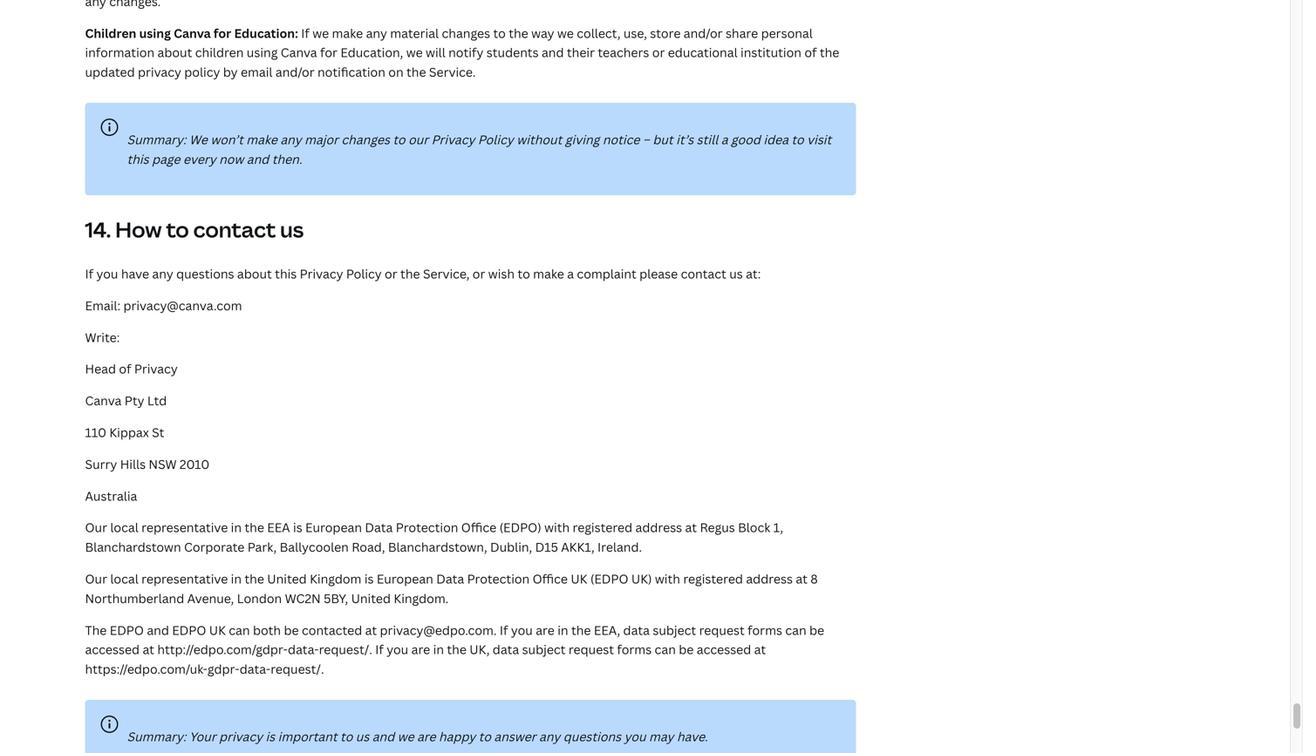 Task type: describe. For each thing, give the bounding box(es) containing it.
https://edpo.com/uk-
[[85, 661, 208, 678]]

summary: for summary: we won't make any major changes to our privacy policy without giving notice – but it's still a good idea to visit this page every now and then.
[[127, 131, 186, 148]]

0 vertical spatial canva
[[174, 25, 211, 41]]

education:
[[234, 25, 298, 41]]

uk inside our local representative in the united kingdom is european data protection office uk (edpo uk) with registered address at 8 northumberland avenue, london wc2n 5by, united kingdom.
[[571, 571, 587, 587]]

if right privacy@edpo.com.
[[500, 622, 508, 639]]

policy
[[184, 64, 220, 80]]

data inside our local representative in the eea is european data protection office (edpo) with registered address at regus block 1, blanchardstown corporate park, ballycoolen road, blanchardstown, dublin, d15 akk1, ireland.
[[365, 520, 393, 536]]

visit
[[807, 131, 831, 148]]

education,
[[340, 44, 403, 61]]

14.
[[85, 215, 111, 244]]

0 vertical spatial questions
[[176, 266, 234, 282]]

1 vertical spatial subject
[[522, 642, 566, 658]]

0 horizontal spatial contact
[[193, 215, 276, 244]]

2 vertical spatial canva
[[85, 393, 122, 409]]

0 vertical spatial request/.
[[319, 642, 372, 658]]

our for our local representative in the eea is european data protection office (edpo) with registered address at regus block 1, blanchardstown corporate park, ballycoolen road, blanchardstown, dublin, d15 akk1, ireland.
[[85, 520, 107, 536]]

service.
[[429, 64, 476, 80]]

(edpo
[[590, 571, 628, 587]]

and inside the edpo and edpo uk can both be contacted at privacy@edpo.com. if you are in the eea, data subject request forms can be accessed at http://edpo.com/gdpr-data-request/. if you are in the uk, data subject request forms can be accessed at https://edpo.com/uk-gdpr-data-request/.
[[147, 622, 169, 639]]

make inside summary: we won't make any major changes to our privacy policy without giving notice – but it's still a good idea to visit this page every now and then.
[[246, 131, 277, 148]]

2 horizontal spatial us
[[729, 266, 743, 282]]

gdpr-
[[208, 661, 240, 678]]

2 horizontal spatial can
[[785, 622, 806, 639]]

data inside our local representative in the united kingdom is european data protection office uk (edpo uk) with registered address at 8 northumberland avenue, london wc2n 5by, united kingdom.
[[436, 571, 464, 587]]

if inside if we make any material changes to the way we collect, use, store and/or share personal information about children using canva for education, we will notify students and their teachers or educational institution of the updated privacy policy by email and/or notification on the service.
[[301, 25, 309, 41]]

0 horizontal spatial policy
[[346, 266, 382, 282]]

about inside if we make any material changes to the way we collect, use, store and/or share personal information about children using canva for education, we will notify students and their teachers or educational institution of the updated privacy policy by email and/or notification on the service.
[[157, 44, 192, 61]]

office inside our local representative in the eea is european data protection office (edpo) with registered address at regus block 1, blanchardstown corporate park, ballycoolen road, blanchardstown, dublin, d15 akk1, ireland.
[[461, 520, 496, 536]]

14. how to contact us
[[85, 215, 304, 244]]

institution
[[741, 44, 802, 61]]

we left happy
[[397, 729, 414, 745]]

privacy inside summary: we won't make any major changes to our privacy policy without giving notice – but it's still a good idea to visit this page every now and then.
[[431, 131, 475, 148]]

european inside our local representative in the eea is european data protection office (edpo) with registered address at regus block 1, blanchardstown corporate park, ballycoolen road, blanchardstown, dublin, d15 akk1, ireland.
[[305, 520, 362, 536]]

material
[[390, 25, 439, 41]]

0 horizontal spatial us
[[280, 215, 304, 244]]

0 vertical spatial subject
[[653, 622, 696, 639]]

with inside our local representative in the eea is european data protection office (edpo) with registered address at regus block 1, blanchardstown corporate park, ballycoolen road, blanchardstown, dublin, d15 akk1, ireland.
[[544, 520, 570, 536]]

2 vertical spatial is
[[266, 729, 275, 745]]

0 vertical spatial are
[[536, 622, 555, 639]]

protection inside our local representative in the eea is european data protection office (edpo) with registered address at regus block 1, blanchardstown corporate park, ballycoolen road, blanchardstown, dublin, d15 akk1, ireland.
[[396, 520, 458, 536]]

0 horizontal spatial be
[[284, 622, 299, 639]]

notice
[[603, 131, 640, 148]]

110 kippax st
[[85, 424, 164, 441]]

answer
[[494, 729, 536, 745]]

email
[[241, 64, 273, 80]]

we
[[189, 131, 207, 148]]

educational
[[668, 44, 738, 61]]

d15
[[535, 539, 558, 556]]

1 vertical spatial privacy
[[219, 729, 263, 745]]

way
[[531, 25, 554, 41]]

1 vertical spatial a
[[567, 266, 574, 282]]

information
[[85, 44, 154, 61]]

1 horizontal spatial us
[[356, 729, 369, 745]]

to right the important
[[340, 729, 353, 745]]

still
[[697, 131, 718, 148]]

happy
[[439, 729, 476, 745]]

wish
[[488, 266, 515, 282]]

blanchardstown
[[85, 539, 181, 556]]

major
[[305, 131, 338, 148]]

notification
[[318, 64, 385, 80]]

our
[[408, 131, 428, 148]]

representative for corporate
[[141, 520, 228, 536]]

1 vertical spatial of
[[119, 361, 131, 377]]

avenue,
[[187, 590, 234, 607]]

ltd
[[147, 393, 167, 409]]

service,
[[423, 266, 470, 282]]

1 vertical spatial and/or
[[275, 64, 315, 80]]

0 horizontal spatial can
[[229, 622, 250, 639]]

regus
[[700, 520, 735, 536]]

kippax
[[109, 424, 149, 441]]

uk)
[[631, 571, 652, 587]]

we down material
[[406, 44, 423, 61]]

1 horizontal spatial about
[[237, 266, 272, 282]]

children
[[85, 25, 136, 41]]

the up "students"
[[509, 25, 528, 41]]

both
[[253, 622, 281, 639]]

0 vertical spatial forms
[[748, 622, 782, 639]]

head of privacy
[[85, 361, 178, 377]]

0 horizontal spatial united
[[267, 571, 307, 587]]

contacted
[[302, 622, 362, 639]]

office inside our local representative in the united kingdom is european data protection office uk (edpo uk) with registered address at 8 northumberland avenue, london wc2n 5by, united kingdom.
[[533, 571, 568, 587]]

to inside if we make any material changes to the way we collect, use, store and/or share personal information about children using canva for education, we will notify students and their teachers or educational institution of the updated privacy policy by email and/or notification on the service.
[[493, 25, 506, 41]]

use,
[[624, 25, 647, 41]]

0 horizontal spatial data
[[493, 642, 519, 658]]

our local representative in the eea is european data protection office (edpo) with registered address at regus block 1, blanchardstown corporate park, ballycoolen road, blanchardstown, dublin, d15 akk1, ireland.
[[85, 520, 783, 556]]

park,
[[247, 539, 277, 556]]

our for our local representative in the united kingdom is european data protection office uk (edpo uk) with registered address at 8 northumberland avenue, london wc2n 5by, united kingdom.
[[85, 571, 107, 587]]

and left happy
[[372, 729, 394, 745]]

5by,
[[324, 590, 348, 607]]

then.
[[272, 151, 302, 167]]

1 horizontal spatial contact
[[681, 266, 726, 282]]

the left service,
[[400, 266, 420, 282]]

privacy@edpo.com.
[[380, 622, 497, 639]]

or inside if we make any material changes to the way we collect, use, store and/or share personal information about children using canva for education, we will notify students and their teachers or educational institution of the updated privacy policy by email and/or notification on the service.
[[652, 44, 665, 61]]

canva pty ltd
[[85, 393, 167, 409]]

we right way
[[557, 25, 574, 41]]

wc2n
[[285, 590, 321, 607]]

to right happy
[[479, 729, 491, 745]]

privacy inside if we make any material changes to the way we collect, use, store and/or share personal information about children using canva for education, we will notify students and their teachers or educational institution of the updated privacy policy by email and/or notification on the service.
[[138, 64, 181, 80]]

1 vertical spatial this
[[275, 266, 297, 282]]

kingdom.
[[394, 590, 449, 607]]

1 vertical spatial are
[[411, 642, 430, 658]]

any inside if we make any material changes to the way we collect, use, store and/or share personal information about children using canva for education, we will notify students and their teachers or educational institution of the updated privacy policy by email and/or notification on the service.
[[366, 25, 387, 41]]

2 vertical spatial make
[[533, 266, 564, 282]]

1 horizontal spatial or
[[473, 266, 485, 282]]

page
[[152, 151, 180, 167]]

the left eea,
[[571, 622, 591, 639]]

children
[[195, 44, 244, 61]]

on
[[388, 64, 404, 80]]

students
[[487, 44, 539, 61]]

nsw
[[149, 456, 177, 473]]

address inside our local representative in the united kingdom is european data protection office uk (edpo uk) with registered address at 8 northumberland avenue, london wc2n 5by, united kingdom.
[[746, 571, 793, 587]]

their
[[567, 44, 595, 61]]

8
[[811, 571, 818, 587]]

2 horizontal spatial be
[[809, 622, 824, 639]]

1 horizontal spatial be
[[679, 642, 694, 658]]

hills
[[120, 456, 146, 473]]

head
[[85, 361, 116, 377]]

2 vertical spatial privacy
[[134, 361, 178, 377]]

surry
[[85, 456, 117, 473]]

1 accessed from the left
[[85, 642, 140, 658]]

0 horizontal spatial forms
[[617, 642, 652, 658]]

1 horizontal spatial united
[[351, 590, 391, 607]]

surry hills nsw 2010
[[85, 456, 209, 473]]

summary: your privacy is important to us and we are happy to answer any questions you may have.
[[127, 729, 708, 745]]

now
[[219, 151, 244, 167]]

you down privacy@edpo.com.
[[387, 642, 408, 658]]

the right on
[[406, 64, 426, 80]]

the edpo and edpo uk can both be contacted at privacy@edpo.com. if you are in the eea, data subject request forms can be accessed at http://edpo.com/gdpr-data-request/. if you are in the uk, data subject request forms can be accessed at https://edpo.com/uk-gdpr-data-request/.
[[85, 622, 824, 678]]

in inside our local representative in the eea is european data protection office (edpo) with registered address at regus block 1, blanchardstown corporate park, ballycoolen road, blanchardstown, dublin, d15 akk1, ireland.
[[231, 520, 242, 536]]

the right institution
[[820, 44, 839, 61]]

the inside our local representative in the eea is european data protection office (edpo) with registered address at regus block 1, blanchardstown corporate park, ballycoolen road, blanchardstown, dublin, d15 akk1, ireland.
[[245, 520, 264, 536]]

by
[[223, 64, 238, 80]]

ireland.
[[597, 539, 642, 556]]

0 horizontal spatial for
[[214, 25, 231, 41]]

giving
[[565, 131, 600, 148]]

1 horizontal spatial questions
[[563, 729, 621, 745]]

you down our local representative in the united kingdom is european data protection office uk (edpo uk) with registered address at 8 northumberland avenue, london wc2n 5by, united kingdom.
[[511, 622, 533, 639]]

is inside our local representative in the eea is european data protection office (edpo) with registered address at regus block 1, blanchardstown corporate park, ballycoolen road, blanchardstown, dublin, d15 akk1, ireland.
[[293, 520, 302, 536]]

2 edpo from the left
[[172, 622, 206, 639]]

share
[[726, 25, 758, 41]]

store
[[650, 25, 681, 41]]

have
[[121, 266, 149, 282]]

1 vertical spatial request/.
[[271, 661, 324, 678]]

if down privacy@edpo.com.
[[375, 642, 384, 658]]

at:
[[746, 266, 761, 282]]

your
[[189, 729, 216, 745]]

collect,
[[577, 25, 621, 41]]

if we make any material changes to the way we collect, use, store and/or share personal information about children using canva for education, we will notify students and their teachers or educational institution of the updated privacy policy by email and/or notification on the service.
[[85, 25, 839, 80]]

if up email: at left
[[85, 266, 93, 282]]

we up notification
[[312, 25, 329, 41]]



Task type: locate. For each thing, give the bounding box(es) containing it.
0 vertical spatial our
[[85, 520, 107, 536]]

office up dublin,
[[461, 520, 496, 536]]

london
[[237, 590, 282, 607]]

uk up http://edpo.com/gdpr-
[[209, 622, 226, 639]]

uk inside the edpo and edpo uk can both be contacted at privacy@edpo.com. if you are in the eea, data subject request forms can be accessed at http://edpo.com/gdpr-data-request/. if you are in the uk, data subject request forms can be accessed at https://edpo.com/uk-gdpr-data-request/.
[[209, 622, 226, 639]]

protection inside our local representative in the united kingdom is european data protection office uk (edpo uk) with registered address at 8 northumberland avenue, london wc2n 5by, united kingdom.
[[467, 571, 530, 587]]

in
[[231, 520, 242, 536], [231, 571, 242, 587], [558, 622, 568, 639], [433, 642, 444, 658]]

at inside our local representative in the united kingdom is european data protection office uk (edpo uk) with registered address at 8 northumberland avenue, london wc2n 5by, united kingdom.
[[796, 571, 808, 587]]

0 horizontal spatial european
[[305, 520, 362, 536]]

data-
[[288, 642, 319, 658], [240, 661, 271, 678]]

make up 'then.'
[[246, 131, 277, 148]]

registered
[[573, 520, 632, 536], [683, 571, 743, 587]]

1 vertical spatial summary:
[[127, 729, 186, 745]]

our local representative in the united kingdom is european data protection office uk (edpo uk) with registered address at 8 northumberland avenue, london wc2n 5by, united kingdom.
[[85, 571, 818, 607]]

1 horizontal spatial and/or
[[684, 25, 723, 41]]

with right uk)
[[655, 571, 680, 587]]

1 vertical spatial local
[[110, 571, 138, 587]]

1 summary: from the top
[[127, 131, 186, 148]]

canva
[[174, 25, 211, 41], [281, 44, 317, 61], [85, 393, 122, 409]]

the
[[85, 622, 107, 639]]

2 vertical spatial are
[[417, 729, 436, 745]]

our down australia
[[85, 520, 107, 536]]

1 horizontal spatial can
[[655, 642, 676, 658]]

a
[[721, 131, 728, 148], [567, 266, 574, 282]]

subject right uk,
[[522, 642, 566, 658]]

2 local from the top
[[110, 571, 138, 587]]

1 vertical spatial data
[[436, 571, 464, 587]]

you left have
[[96, 266, 118, 282]]

summary:
[[127, 131, 186, 148], [127, 729, 186, 745]]

1 our from the top
[[85, 520, 107, 536]]

with inside our local representative in the united kingdom is european data protection office uk (edpo uk) with registered address at 8 northumberland avenue, london wc2n 5by, united kingdom.
[[655, 571, 680, 587]]

0 vertical spatial privacy
[[138, 64, 181, 80]]

us left the at:
[[729, 266, 743, 282]]

0 vertical spatial protection
[[396, 520, 458, 536]]

the inside our local representative in the united kingdom is european data protection office uk (edpo uk) with registered address at 8 northumberland avenue, london wc2n 5by, united kingdom.
[[245, 571, 264, 587]]

changes inside summary: we won't make any major changes to our privacy policy without giving notice – but it's still a good idea to visit this page every now and then.
[[341, 131, 390, 148]]

uk left (edpo
[[571, 571, 587, 587]]

every
[[183, 151, 216, 167]]

1 local from the top
[[110, 520, 138, 536]]

is down 'road,'
[[364, 571, 374, 587]]

0 vertical spatial local
[[110, 520, 138, 536]]

1 horizontal spatial forms
[[748, 622, 782, 639]]

1 vertical spatial canva
[[281, 44, 317, 61]]

without
[[517, 131, 562, 148]]

0 horizontal spatial or
[[385, 266, 397, 282]]

the left uk,
[[447, 642, 467, 658]]

about
[[157, 44, 192, 61], [237, 266, 272, 282]]

0 vertical spatial of
[[804, 44, 817, 61]]

1 horizontal spatial a
[[721, 131, 728, 148]]

0 vertical spatial office
[[461, 520, 496, 536]]

1 vertical spatial is
[[364, 571, 374, 587]]

email: privacy@canva.com
[[85, 297, 242, 314]]

blanchardstown,
[[388, 539, 487, 556]]

make up the education,
[[332, 25, 363, 41]]

if
[[301, 25, 309, 41], [85, 266, 93, 282], [500, 622, 508, 639], [375, 642, 384, 658]]

privacy right your
[[219, 729, 263, 745]]

0 vertical spatial privacy
[[431, 131, 475, 148]]

canva up the 'children'
[[174, 25, 211, 41]]

1 vertical spatial make
[[246, 131, 277, 148]]

and inside summary: we won't make any major changes to our privacy policy without giving notice – but it's still a good idea to visit this page every now and then.
[[247, 151, 269, 167]]

1 horizontal spatial privacy
[[300, 266, 343, 282]]

any up the education,
[[366, 25, 387, 41]]

privacy
[[138, 64, 181, 80], [219, 729, 263, 745]]

registered down the regus
[[683, 571, 743, 587]]

policy left without
[[478, 131, 514, 148]]

are left eea,
[[536, 622, 555, 639]]

privacy@canva.com
[[123, 297, 242, 314]]

to right wish
[[518, 266, 530, 282]]

it's
[[676, 131, 694, 148]]

questions up privacy@canva.com
[[176, 266, 234, 282]]

block
[[738, 520, 770, 536]]

1 horizontal spatial policy
[[478, 131, 514, 148]]

changes up the notify
[[442, 25, 490, 41]]

0 horizontal spatial address
[[635, 520, 682, 536]]

united right 5by,
[[351, 590, 391, 607]]

local for our local representative in the eea is european data protection office (edpo) with registered address at regus block 1, blanchardstown corporate park, ballycoolen road, blanchardstown, dublin, d15 akk1, ireland.
[[110, 520, 138, 536]]

0 vertical spatial using
[[139, 25, 171, 41]]

any right answer
[[539, 729, 560, 745]]

kingdom
[[310, 571, 361, 587]]

of right head
[[119, 361, 131, 377]]

the up park,
[[245, 520, 264, 536]]

but
[[653, 131, 673, 148]]

2 representative from the top
[[141, 571, 228, 587]]

0 horizontal spatial protection
[[396, 520, 458, 536]]

1 horizontal spatial address
[[746, 571, 793, 587]]

1 vertical spatial for
[[320, 44, 337, 61]]

ballycoolen
[[280, 539, 349, 556]]

european up kingdom.
[[377, 571, 433, 587]]

1 horizontal spatial this
[[275, 266, 297, 282]]

0 vertical spatial policy
[[478, 131, 514, 148]]

privacy left policy
[[138, 64, 181, 80]]

of inside if we make any material changes to the way we collect, use, store and/or share personal information about children using canva for education, we will notify students and their teachers or educational institution of the updated privacy policy by email and/or notification on the service.
[[804, 44, 817, 61]]

the up london
[[245, 571, 264, 587]]

eea,
[[594, 622, 620, 639]]

2 vertical spatial us
[[356, 729, 369, 745]]

or left wish
[[473, 266, 485, 282]]

st
[[152, 424, 164, 441]]

1 horizontal spatial for
[[320, 44, 337, 61]]

to right how
[[166, 215, 189, 244]]

of
[[804, 44, 817, 61], [119, 361, 131, 377]]

in up london
[[231, 571, 242, 587]]

is
[[293, 520, 302, 536], [364, 571, 374, 587], [266, 729, 275, 745]]

address left 8
[[746, 571, 793, 587]]

in inside our local representative in the united kingdom is european data protection office uk (edpo uk) with registered address at 8 northumberland avenue, london wc2n 5by, united kingdom.
[[231, 571, 242, 587]]

http://edpo.com/gdpr-
[[157, 642, 288, 658]]

and/or
[[684, 25, 723, 41], [275, 64, 315, 80]]

0 horizontal spatial with
[[544, 520, 570, 536]]

european up the ballycoolen
[[305, 520, 362, 536]]

0 horizontal spatial request
[[569, 642, 614, 658]]

is inside our local representative in the united kingdom is european data protection office uk (edpo uk) with registered address at 8 northumberland avenue, london wc2n 5by, united kingdom.
[[364, 571, 374, 587]]

with up d15
[[544, 520, 570, 536]]

representative up avenue,
[[141, 571, 228, 587]]

local up blanchardstown
[[110, 520, 138, 536]]

or left service,
[[385, 266, 397, 282]]

1 vertical spatial data-
[[240, 661, 271, 678]]

1 vertical spatial request
[[569, 642, 614, 658]]

dublin,
[[490, 539, 532, 556]]

0 vertical spatial request
[[699, 622, 745, 639]]

policy inside summary: we won't make any major changes to our privacy policy without giving notice – but it's still a good idea to visit this page every now and then.
[[478, 131, 514, 148]]

request/. down both
[[271, 661, 324, 678]]

data down blanchardstown,
[[436, 571, 464, 587]]

2 accessed from the left
[[697, 642, 751, 658]]

0 vertical spatial data
[[365, 520, 393, 536]]

0 vertical spatial uk
[[571, 571, 587, 587]]

how
[[115, 215, 162, 244]]

address inside our local representative in the eea is european data protection office (edpo) with registered address at regus block 1, blanchardstown corporate park, ballycoolen road, blanchardstown, dublin, d15 akk1, ireland.
[[635, 520, 682, 536]]

0 horizontal spatial of
[[119, 361, 131, 377]]

1 vertical spatial privacy
[[300, 266, 343, 282]]

0 horizontal spatial privacy
[[134, 361, 178, 377]]

to left visit
[[791, 131, 804, 148]]

in down privacy@edpo.com.
[[433, 642, 444, 658]]

data- down http://edpo.com/gdpr-
[[240, 661, 271, 678]]

is left the important
[[266, 729, 275, 745]]

2 horizontal spatial make
[[533, 266, 564, 282]]

us
[[280, 215, 304, 244], [729, 266, 743, 282], [356, 729, 369, 745]]

summary: inside summary: we won't make any major changes to our privacy policy without giving notice – but it's still a good idea to visit this page every now and then.
[[127, 131, 186, 148]]

policy left service,
[[346, 266, 382, 282]]

any inside summary: we won't make any major changes to our privacy policy without giving notice – but it's still a good idea to visit this page every now and then.
[[280, 131, 302, 148]]

eea
[[267, 520, 290, 536]]

canva inside if we make any material changes to the way we collect, use, store and/or share personal information about children using canva for education, we will notify students and their teachers or educational institution of the updated privacy policy by email and/or notification on the service.
[[281, 44, 317, 61]]

canva down education:
[[281, 44, 317, 61]]

0 vertical spatial for
[[214, 25, 231, 41]]

2 summary: from the top
[[127, 729, 186, 745]]

address up 'ireland.'
[[635, 520, 682, 536]]

write:
[[85, 329, 120, 346]]

1 vertical spatial about
[[237, 266, 272, 282]]

0 vertical spatial european
[[305, 520, 362, 536]]

0 horizontal spatial canva
[[85, 393, 122, 409]]

are down privacy@edpo.com.
[[411, 642, 430, 658]]

1 vertical spatial united
[[351, 590, 391, 607]]

1 vertical spatial us
[[729, 266, 743, 282]]

our
[[85, 520, 107, 536], [85, 571, 107, 587]]

0 vertical spatial united
[[267, 571, 307, 587]]

using inside if we make any material changes to the way we collect, use, store and/or share personal information about children using canva for education, we will notify students and their teachers or educational institution of the updated privacy policy by email and/or notification on the service.
[[247, 44, 278, 61]]

2 horizontal spatial is
[[364, 571, 374, 587]]

1 vertical spatial data
[[493, 642, 519, 658]]

about down 'children using canva for education:'
[[157, 44, 192, 61]]

a left the complaint
[[567, 266, 574, 282]]

contact right please
[[681, 266, 726, 282]]

european inside our local representative in the united kingdom is european data protection office uk (edpo uk) with registered address at 8 northumberland avenue, london wc2n 5by, united kingdom.
[[377, 571, 433, 587]]

for inside if we make any material changes to the way we collect, use, store and/or share personal information about children using canva for education, we will notify students and their teachers or educational institution of the updated privacy policy by email and/or notification on the service.
[[320, 44, 337, 61]]

will
[[426, 44, 445, 61]]

you left may
[[624, 729, 646, 745]]

edpo down avenue,
[[172, 622, 206, 639]]

policy
[[478, 131, 514, 148], [346, 266, 382, 282]]

1 horizontal spatial privacy
[[219, 729, 263, 745]]

–
[[643, 131, 650, 148]]

0 vertical spatial data
[[623, 622, 650, 639]]

using
[[139, 25, 171, 41], [247, 44, 278, 61]]

data- down the contacted
[[288, 642, 319, 658]]

protection
[[396, 520, 458, 536], [467, 571, 530, 587]]

summary: up page
[[127, 131, 186, 148]]

1 edpo from the left
[[110, 622, 144, 639]]

good
[[731, 131, 761, 148]]

2 horizontal spatial canva
[[281, 44, 317, 61]]

pty
[[125, 393, 144, 409]]

2010
[[180, 456, 209, 473]]

registered inside our local representative in the eea is european data protection office (edpo) with registered address at regus block 1, blanchardstown corporate park, ballycoolen road, blanchardstown, dublin, d15 akk1, ireland.
[[573, 520, 632, 536]]

1 horizontal spatial uk
[[571, 571, 587, 587]]

(edpo)
[[499, 520, 541, 536]]

1 horizontal spatial edpo
[[172, 622, 206, 639]]

local for our local representative in the united kingdom is european data protection office uk (edpo uk) with registered address at 8 northumberland avenue, london wc2n 5by, united kingdom.
[[110, 571, 138, 587]]

subject right eea,
[[653, 622, 696, 639]]

if you have any questions about this privacy policy or the service, or wish to make a complaint please contact us at:
[[85, 266, 761, 282]]

teachers
[[598, 44, 649, 61]]

2 horizontal spatial privacy
[[431, 131, 475, 148]]

questions left may
[[563, 729, 621, 745]]

of down personal
[[804, 44, 817, 61]]

protection down dublin,
[[467, 571, 530, 587]]

make right wish
[[533, 266, 564, 282]]

0 horizontal spatial privacy
[[138, 64, 181, 80]]

in left eea,
[[558, 622, 568, 639]]

local up 'northumberland'
[[110, 571, 138, 587]]

0 vertical spatial contact
[[193, 215, 276, 244]]

protection up blanchardstown,
[[396, 520, 458, 536]]

1 vertical spatial office
[[533, 571, 568, 587]]

2 our from the top
[[85, 571, 107, 587]]

and inside if we make any material changes to the way we collect, use, store and/or share personal information about children using canva for education, we will notify students and their teachers or educational institution of the updated privacy policy by email and/or notification on the service.
[[542, 44, 564, 61]]

address
[[635, 520, 682, 536], [746, 571, 793, 587]]

updated
[[85, 64, 135, 80]]

summary: for summary: your privacy is important to us and we are happy to answer any questions you may have.
[[127, 729, 186, 745]]

1 horizontal spatial make
[[332, 25, 363, 41]]

if right education:
[[301, 25, 309, 41]]

1 horizontal spatial subject
[[653, 622, 696, 639]]

a right still
[[721, 131, 728, 148]]

1 vertical spatial address
[[746, 571, 793, 587]]

0 vertical spatial data-
[[288, 642, 319, 658]]

uk,
[[470, 642, 490, 658]]

local inside our local representative in the united kingdom is european data protection office uk (edpo uk) with registered address at 8 northumberland avenue, london wc2n 5by, united kingdom.
[[110, 571, 138, 587]]

1 horizontal spatial accessed
[[697, 642, 751, 658]]

0 horizontal spatial using
[[139, 25, 171, 41]]

and right now
[[247, 151, 269, 167]]

to up "students"
[[493, 25, 506, 41]]

united
[[267, 571, 307, 587], [351, 590, 391, 607]]

edpo
[[110, 622, 144, 639], [172, 622, 206, 639]]

1 vertical spatial forms
[[617, 642, 652, 658]]

0 vertical spatial with
[[544, 520, 570, 536]]

be
[[284, 622, 299, 639], [809, 622, 824, 639], [679, 642, 694, 658]]

this inside summary: we won't make any major changes to our privacy policy without giving notice – but it's still a good idea to visit this page every now and then.
[[127, 151, 149, 167]]

email:
[[85, 297, 120, 314]]

2 horizontal spatial or
[[652, 44, 665, 61]]

registered inside our local representative in the united kingdom is european data protection office uk (edpo uk) with registered address at 8 northumberland avenue, london wc2n 5by, united kingdom.
[[683, 571, 743, 587]]

about down 14. how to contact us
[[237, 266, 272, 282]]

may
[[649, 729, 674, 745]]

office down d15
[[533, 571, 568, 587]]

0 vertical spatial make
[[332, 25, 363, 41]]

changes inside if we make any material changes to the way we collect, use, store and/or share personal information about children using canva for education, we will notify students and their teachers or educational institution of the updated privacy policy by email and/or notification on the service.
[[442, 25, 490, 41]]

contact down now
[[193, 215, 276, 244]]

or down the store at the top of page
[[652, 44, 665, 61]]

uk
[[571, 571, 587, 587], [209, 622, 226, 639]]

registered up 'ireland.'
[[573, 520, 632, 536]]

at inside our local representative in the eea is european data protection office (edpo) with registered address at regus block 1, blanchardstown corporate park, ballycoolen road, blanchardstown, dublin, d15 akk1, ireland.
[[685, 520, 697, 536]]

are
[[536, 622, 555, 639], [411, 642, 430, 658], [417, 729, 436, 745]]

representative inside our local representative in the united kingdom is european data protection office uk (edpo uk) with registered address at 8 northumberland avenue, london wc2n 5by, united kingdom.
[[141, 571, 228, 587]]

have.
[[677, 729, 708, 745]]

akk1,
[[561, 539, 595, 556]]

road,
[[352, 539, 385, 556]]

local inside our local representative in the eea is european data protection office (edpo) with registered address at regus block 1, blanchardstown corporate park, ballycoolen road, blanchardstown, dublin, d15 akk1, ireland.
[[110, 520, 138, 536]]

for up the 'children'
[[214, 25, 231, 41]]

data right uk,
[[493, 642, 519, 658]]

110
[[85, 424, 106, 441]]

0 horizontal spatial data
[[365, 520, 393, 536]]

1 horizontal spatial data
[[623, 622, 650, 639]]

children using canva for education:
[[85, 25, 298, 41]]

you
[[96, 266, 118, 282], [511, 622, 533, 639], [387, 642, 408, 658], [624, 729, 646, 745]]

a inside summary: we won't make any major changes to our privacy policy without giving notice – but it's still a good idea to visit this page every now and then.
[[721, 131, 728, 148]]

0 horizontal spatial questions
[[176, 266, 234, 282]]

us right the important
[[356, 729, 369, 745]]

changes
[[442, 25, 490, 41], [341, 131, 390, 148]]

please
[[639, 266, 678, 282]]

make inside if we make any material changes to the way we collect, use, store and/or share personal information about children using canva for education, we will notify students and their teachers or educational institution of the updated privacy policy by email and/or notification on the service.
[[332, 25, 363, 41]]

0 horizontal spatial registered
[[573, 520, 632, 536]]

us down 'then.'
[[280, 215, 304, 244]]

representative for northumberland
[[141, 571, 228, 587]]

our up 'northumberland'
[[85, 571, 107, 587]]

summary: left your
[[127, 729, 186, 745]]

1 vertical spatial representative
[[141, 571, 228, 587]]

to left 'our'
[[393, 131, 405, 148]]

0 horizontal spatial subject
[[522, 642, 566, 658]]

representative
[[141, 520, 228, 536], [141, 571, 228, 587]]

1 vertical spatial using
[[247, 44, 278, 61]]

personal
[[761, 25, 813, 41]]

for up notification
[[320, 44, 337, 61]]

0 vertical spatial address
[[635, 520, 682, 536]]

0 horizontal spatial changes
[[341, 131, 390, 148]]

1 vertical spatial changes
[[341, 131, 390, 148]]

united up "wc2n"
[[267, 571, 307, 587]]

our inside our local representative in the united kingdom is european data protection office uk (edpo uk) with registered address at 8 northumberland avenue, london wc2n 5by, united kingdom.
[[85, 571, 107, 587]]

any right have
[[152, 266, 173, 282]]

complaint
[[577, 266, 637, 282]]

our inside our local representative in the eea is european data protection office (edpo) with registered address at regus block 1, blanchardstown corporate park, ballycoolen road, blanchardstown, dublin, d15 akk1, ireland.
[[85, 520, 107, 536]]

1,
[[773, 520, 783, 536]]

australia
[[85, 488, 137, 504]]

representative up corporate
[[141, 520, 228, 536]]

request/. down the contacted
[[319, 642, 372, 658]]

1 horizontal spatial canva
[[174, 25, 211, 41]]

using up information
[[139, 25, 171, 41]]

representative inside our local representative in the eea is european data protection office (edpo) with registered address at regus block 1, blanchardstown corporate park, ballycoolen road, blanchardstown, dublin, d15 akk1, ireland.
[[141, 520, 228, 536]]

the
[[509, 25, 528, 41], [820, 44, 839, 61], [406, 64, 426, 80], [400, 266, 420, 282], [245, 520, 264, 536], [245, 571, 264, 587], [571, 622, 591, 639], [447, 642, 467, 658]]

with
[[544, 520, 570, 536], [655, 571, 680, 587]]

and down way
[[542, 44, 564, 61]]

0 vertical spatial is
[[293, 520, 302, 536]]

1 vertical spatial questions
[[563, 729, 621, 745]]

local
[[110, 520, 138, 536], [110, 571, 138, 587]]

using down education:
[[247, 44, 278, 61]]

1 horizontal spatial data
[[436, 571, 464, 587]]

1 horizontal spatial office
[[533, 571, 568, 587]]

1 representative from the top
[[141, 520, 228, 536]]

1 horizontal spatial data-
[[288, 642, 319, 658]]



Task type: vqa. For each thing, say whether or not it's contained in the screenshot.
the right Data
yes



